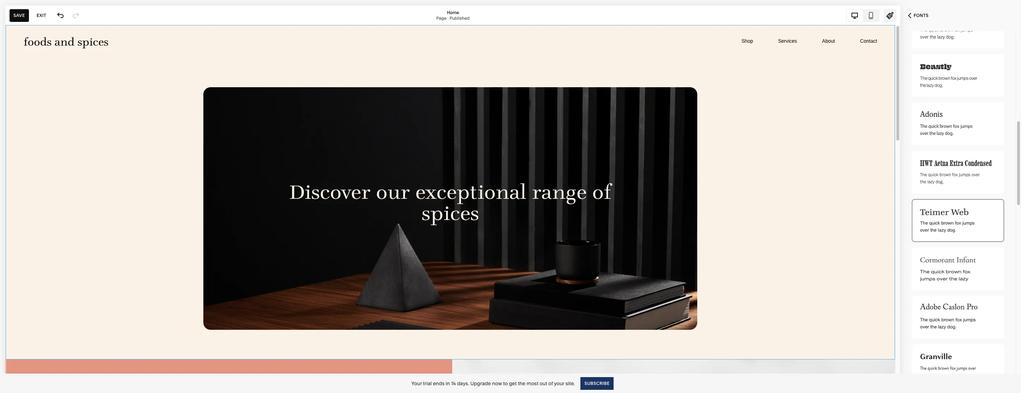 Task type: describe. For each thing, give the bounding box(es) containing it.
granville
[[921, 352, 953, 362]]

page
[[437, 15, 447, 21]]

brown inside adobe caslon pro the quick brown fox jumps over the lazy dog.
[[942, 317, 955, 323]]

caslon
[[944, 302, 966, 315]]

home page · published
[[437, 10, 470, 21]]

infant
[[957, 255, 977, 265]]

granville the quick brown fox jumps over the lazy dog.
[[921, 352, 977, 379]]

the quick brown fox jumps over the lazy dog. for teimer web
[[921, 220, 975, 234]]

most
[[527, 380, 539, 387]]

the inside granville the quick brown fox jumps over the lazy dog.
[[921, 365, 927, 372]]

home
[[447, 10, 459, 15]]

over inside button
[[921, 33, 929, 40]]

adobe
[[921, 302, 942, 315]]

extra
[[951, 158, 964, 168]]

site.
[[566, 380, 575, 387]]

exit
[[37, 13, 46, 18]]

fox inside granville the quick brown fox jumps over the lazy dog.
[[951, 365, 957, 372]]

quick inside granville the quick brown fox jumps over the lazy dog.
[[928, 365, 938, 372]]

quick down teimer
[[930, 220, 941, 227]]

fonts button
[[901, 8, 937, 23]]

upgrade
[[471, 380, 491, 387]]

dog. up adobe
[[921, 283, 932, 289]]

quick inside adobe caslon pro the quick brown fox jumps over the lazy dog.
[[930, 317, 941, 323]]

14
[[451, 380, 456, 387]]

the quick brown fox jumps over the lazy dog. for beastly
[[921, 75, 978, 88]]

in
[[446, 380, 450, 387]]

jumps inside button
[[962, 26, 974, 33]]

teimer web
[[921, 207, 970, 216]]

out
[[540, 380, 548, 387]]

the inside adobe caslon pro the quick brown fox jumps over the lazy dog.
[[921, 317, 929, 323]]

hwt
[[921, 158, 934, 168]]

the down adonis
[[930, 130, 936, 136]]

jumps inside granville the quick brown fox jumps over the lazy dog.
[[958, 365, 968, 372]]

2 the from the top
[[921, 75, 928, 81]]

to
[[504, 380, 508, 387]]

6 the from the top
[[921, 269, 930, 275]]

adonis
[[921, 110, 944, 119]]

lazy down teimer web on the bottom right of the page
[[939, 227, 947, 234]]

save button
[[10, 9, 29, 22]]

the quick brown fox jumps over the lazy dog. button
[[913, 6, 1005, 48]]

brown inside granville the quick brown fox jumps over the lazy dog.
[[939, 365, 950, 372]]

days.
[[457, 380, 470, 387]]

the quick brown fox jumps over the lazy dog. for cormorant infant
[[921, 269, 971, 289]]

lazy inside granville the quick brown fox jumps over the lazy dog.
[[928, 372, 935, 379]]

beastly
[[921, 61, 952, 71]]

the inside adobe caslon pro the quick brown fox jumps over the lazy dog.
[[931, 324, 938, 330]]

lazy down the infant
[[959, 276, 969, 282]]

over inside adobe caslon pro the quick brown fox jumps over the lazy dog.
[[921, 324, 930, 330]]

web
[[952, 207, 970, 216]]

quick down hwt in the right of the page
[[929, 172, 939, 177]]



Task type: locate. For each thing, give the bounding box(es) containing it.
the quick brown fox jumps over the lazy dog. inside button
[[921, 26, 974, 40]]

dog. up beastly
[[947, 33, 956, 40]]

the quick brown fox jumps over the lazy dog. down hwt aetna extra condensed at top
[[921, 172, 981, 184]]

save
[[13, 13, 25, 18]]

the inside granville the quick brown fox jumps over the lazy dog.
[[921, 372, 927, 379]]

fox inside button
[[955, 26, 961, 33]]

the down hwt in the right of the page
[[921, 172, 928, 177]]

dog. down caslon
[[948, 324, 957, 330]]

2 the quick brown fox jumps over the lazy dog. from the top
[[921, 75, 978, 88]]

lazy inside adobe caslon pro the quick brown fox jumps over the lazy dog.
[[939, 324, 947, 330]]

3 the from the top
[[921, 123, 928, 129]]

the down hwt in the right of the page
[[921, 179, 927, 184]]

the down fonts
[[921, 26, 928, 33]]

quick down beastly
[[929, 75, 939, 81]]

exit button
[[33, 9, 50, 22]]

fonts
[[914, 13, 929, 18]]

brown
[[941, 26, 954, 33], [940, 75, 951, 81], [941, 123, 953, 129], [940, 172, 952, 177], [942, 220, 955, 227], [947, 269, 962, 275], [942, 317, 955, 323], [939, 365, 950, 372]]

tab list
[[847, 10, 880, 21]]

subscribe button
[[581, 377, 614, 390]]

dog. down aetna
[[936, 179, 945, 184]]

the down fonts button
[[931, 33, 937, 40]]

over inside granville the quick brown fox jumps over the lazy dog.
[[969, 365, 977, 372]]

lazy down adobe
[[939, 324, 947, 330]]

5 the quick brown fox jumps over the lazy dog. from the top
[[921, 220, 975, 234]]

over
[[921, 33, 929, 40], [970, 75, 978, 81], [921, 130, 929, 136], [972, 172, 981, 177], [921, 227, 930, 234], [937, 276, 949, 282], [921, 324, 930, 330], [969, 365, 977, 372]]

the quick brown fox jumps over the lazy dog. down beastly
[[921, 75, 978, 88]]

pro
[[967, 302, 979, 315]]

the down teimer
[[931, 227, 937, 234]]

now
[[493, 380, 502, 387]]

your
[[555, 380, 565, 387]]

the inside button
[[921, 26, 928, 33]]

cormorant infant
[[921, 255, 977, 265]]

dog. down teimer web on the bottom right of the page
[[948, 227, 957, 234]]

lazy down granville
[[928, 372, 935, 379]]

fox inside adobe caslon pro the quick brown fox jumps over the lazy dog.
[[956, 317, 963, 323]]

the quick brown fox jumps over the lazy dog. down the cormorant infant
[[921, 269, 971, 289]]

quick down adonis
[[929, 123, 940, 129]]

of
[[549, 380, 553, 387]]

subscribe
[[585, 381, 610, 386]]

published
[[450, 15, 470, 21]]

1 the quick brown fox jumps over the lazy dog. from the top
[[921, 26, 974, 40]]

the down adobe
[[921, 317, 929, 323]]

6 the quick brown fox jumps over the lazy dog. from the top
[[921, 269, 971, 289]]

dog. inside adobe caslon pro the quick brown fox jumps over the lazy dog.
[[948, 324, 957, 330]]

quick down granville
[[928, 365, 938, 372]]

lazy up beastly
[[938, 33, 946, 40]]

the quick brown fox jumps over the lazy dog.
[[921, 26, 974, 40], [921, 75, 978, 88], [921, 123, 973, 136], [921, 172, 981, 184], [921, 220, 975, 234], [921, 269, 971, 289]]

the down granville
[[921, 372, 927, 379]]

dog.
[[947, 33, 956, 40], [935, 82, 944, 88], [946, 130, 954, 136], [936, 179, 945, 184], [948, 227, 957, 234], [921, 283, 932, 289], [948, 324, 957, 330], [936, 372, 943, 379]]

the down beastly
[[921, 82, 927, 88]]

condensed
[[966, 158, 993, 168]]

8 the from the top
[[921, 365, 927, 372]]

the quick brown fox jumps over the lazy dog. down fonts
[[921, 26, 974, 40]]

quick
[[929, 26, 940, 33], [929, 75, 939, 81], [929, 123, 940, 129], [929, 172, 939, 177], [930, 220, 941, 227], [932, 269, 945, 275], [930, 317, 941, 323], [928, 365, 938, 372]]

lazy down beastly
[[927, 82, 935, 88]]

the quick brown fox jumps over the lazy dog. down teimer web on the bottom right of the page
[[921, 220, 975, 234]]

quick down adobe
[[930, 317, 941, 323]]

quick inside button
[[929, 26, 940, 33]]

quick down cormorant
[[932, 269, 945, 275]]

the
[[931, 33, 937, 40], [921, 82, 927, 88], [930, 130, 936, 136], [921, 179, 927, 184], [931, 227, 937, 234], [950, 276, 958, 282], [931, 324, 938, 330], [921, 372, 927, 379], [518, 380, 526, 387]]

lazy down adonis
[[937, 130, 945, 136]]

lazy down hwt in the right of the page
[[928, 179, 935, 184]]

the quick brown fox jumps over the lazy dog. for adonis
[[921, 123, 973, 136]]

1 the from the top
[[921, 26, 928, 33]]

adobe caslon pro the quick brown fox jumps over the lazy dog.
[[921, 302, 979, 330]]

4 the from the top
[[921, 172, 928, 177]]

cormorant
[[921, 255, 956, 265]]

jumps inside adobe caslon pro the quick brown fox jumps over the lazy dog.
[[964, 317, 977, 323]]

the down granville
[[921, 365, 927, 372]]

the down teimer
[[921, 220, 929, 227]]

·
[[448, 15, 449, 21]]

dog. down beastly
[[935, 82, 944, 88]]

your
[[412, 380, 422, 387]]

the quick brown fox jumps over the lazy dog. down adonis
[[921, 123, 973, 136]]

aetna
[[935, 158, 949, 168]]

the down beastly
[[921, 75, 928, 81]]

dog. up hwt aetna extra condensed at top
[[946, 130, 954, 136]]

trial
[[423, 380, 432, 387]]

get
[[509, 380, 517, 387]]

dog. inside button
[[947, 33, 956, 40]]

the down the cormorant infant
[[950, 276, 958, 282]]

dog. down granville
[[936, 372, 943, 379]]

5 the from the top
[[921, 220, 929, 227]]

jumps
[[962, 26, 974, 33], [958, 75, 969, 81], [961, 123, 973, 129], [960, 172, 971, 177], [963, 220, 975, 227], [921, 276, 936, 282], [964, 317, 977, 323], [958, 365, 968, 372]]

ends
[[433, 380, 445, 387]]

the inside button
[[931, 33, 937, 40]]

fox
[[955, 26, 961, 33], [952, 75, 957, 81], [954, 123, 960, 129], [953, 172, 959, 177], [956, 220, 962, 227], [964, 269, 971, 275], [956, 317, 963, 323], [951, 365, 957, 372]]

your trial ends in 14 days. upgrade now to get the most out of your site.
[[412, 380, 575, 387]]

7 the from the top
[[921, 317, 929, 323]]

the down adobe
[[931, 324, 938, 330]]

the quick brown fox jumps over the lazy dog. for hwt aetna extra condensed
[[921, 172, 981, 184]]

lazy
[[938, 33, 946, 40], [927, 82, 935, 88], [937, 130, 945, 136], [928, 179, 935, 184], [939, 227, 947, 234], [959, 276, 969, 282], [939, 324, 947, 330], [928, 372, 935, 379]]

dog. inside granville the quick brown fox jumps over the lazy dog.
[[936, 372, 943, 379]]

the
[[921, 26, 928, 33], [921, 75, 928, 81], [921, 123, 928, 129], [921, 172, 928, 177], [921, 220, 929, 227], [921, 269, 930, 275], [921, 317, 929, 323], [921, 365, 927, 372]]

hwt aetna extra condensed
[[921, 158, 993, 168]]

quick down fonts button
[[929, 26, 940, 33]]

3 the quick brown fox jumps over the lazy dog. from the top
[[921, 123, 973, 136]]

lazy inside button
[[938, 33, 946, 40]]

brown inside button
[[941, 26, 954, 33]]

the right get
[[518, 380, 526, 387]]

the down adonis
[[921, 123, 928, 129]]

the down cormorant
[[921, 269, 930, 275]]

4 the quick brown fox jumps over the lazy dog. from the top
[[921, 172, 981, 184]]

teimer
[[921, 207, 950, 216]]



Task type: vqa. For each thing, say whether or not it's contained in the screenshot.
dog. inside Adobe Caslon Pro The Quick Brown Fox Jumps Over The Lazy Dog.
yes



